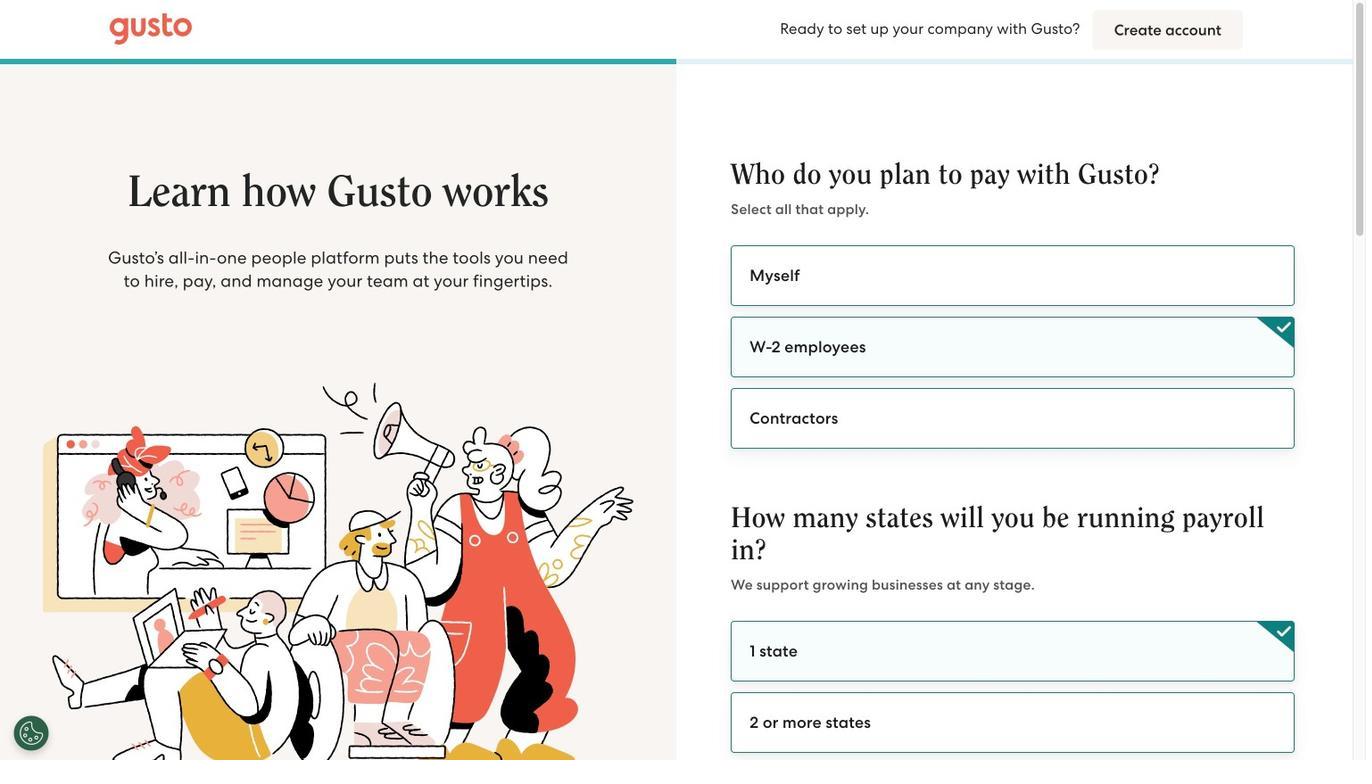 Task type: describe. For each thing, give the bounding box(es) containing it.
happy employers using hr operating systems image
[[0, 383, 676, 760]]



Task type: locate. For each thing, give the bounding box(es) containing it.
online payroll services, hr, and benefits | gusto image
[[110, 13, 192, 46]]



Task type: vqa. For each thing, say whether or not it's contained in the screenshot.
At
no



